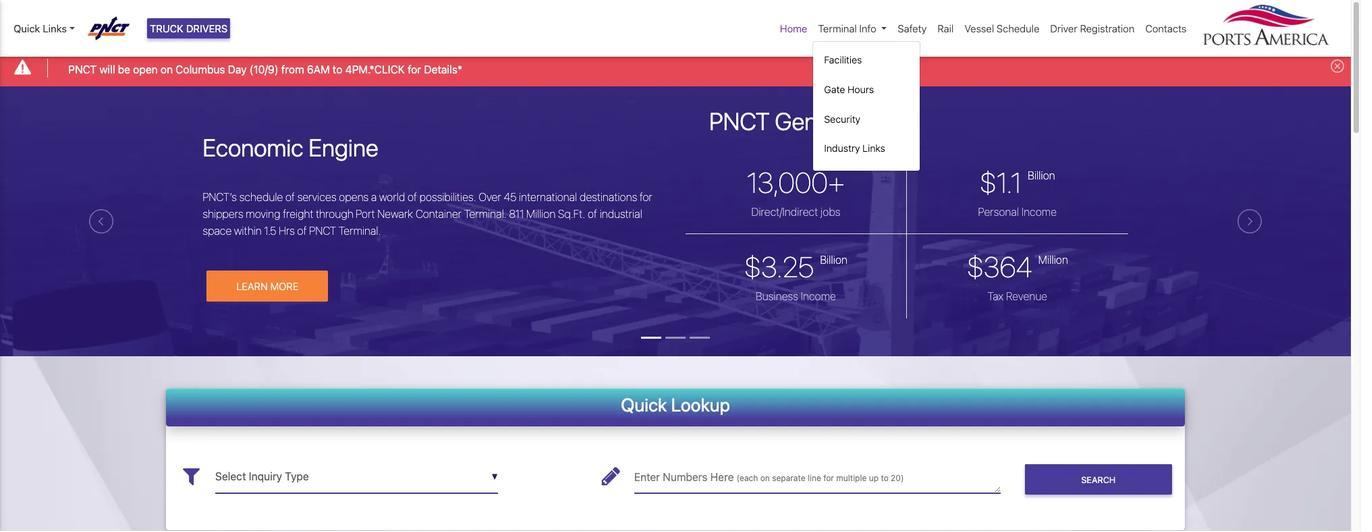 Task type: vqa. For each thing, say whether or not it's contained in the screenshot.
Mobile Phone# * (ex: 3214560987)
no



Task type: locate. For each thing, give the bounding box(es) containing it.
2 vertical spatial pnct
[[309, 225, 336, 237]]

billion for $3.25
[[820, 253, 848, 266]]

quick for quick links
[[13, 22, 40, 34]]

1 horizontal spatial for
[[640, 191, 653, 203]]

2 horizontal spatial pnct
[[709, 107, 770, 136]]

here
[[710, 471, 734, 483]]

tax revenue
[[988, 290, 1048, 302]]

lookup
[[671, 394, 730, 415]]

0 horizontal spatial quick
[[13, 22, 40, 34]]

0 vertical spatial links
[[43, 22, 67, 34]]

terminal. down over
[[464, 208, 507, 220]]

driver registration link
[[1045, 15, 1140, 41]]

1 horizontal spatial links
[[863, 143, 885, 154]]

to
[[333, 63, 343, 75], [881, 473, 889, 483]]

driver registration
[[1050, 22, 1135, 34]]

multiple
[[836, 473, 867, 483]]

for up industrial
[[640, 191, 653, 203]]

newark
[[377, 208, 413, 220]]

terminal info link
[[813, 15, 892, 41]]

0 horizontal spatial for
[[408, 63, 421, 75]]

1 vertical spatial income
[[801, 290, 836, 302]]

driver
[[1050, 22, 1078, 34]]

freight
[[283, 208, 313, 220]]

gate hours link
[[819, 77, 915, 102]]

billion down jobs
[[820, 253, 848, 266]]

1 vertical spatial for
[[640, 191, 653, 203]]

1 vertical spatial terminal.
[[339, 225, 381, 237]]

(each
[[737, 473, 758, 483]]

services
[[297, 191, 337, 203]]

None text field
[[215, 460, 498, 494]]

for
[[408, 63, 421, 75], [640, 191, 653, 203], [824, 473, 834, 483]]

billion
[[1028, 169, 1055, 181], [820, 253, 848, 266]]

on inside alert
[[161, 63, 173, 75]]

truck drivers
[[150, 22, 228, 34]]

pnct for pnct generates:
[[709, 107, 770, 136]]

0 horizontal spatial to
[[333, 63, 343, 75]]

1 horizontal spatial billion
[[1028, 169, 1055, 181]]

1 vertical spatial on
[[760, 473, 770, 483]]

million inside pnct's schedule of services opens a world of possibilities.                                 over 45 international destinations for shippers moving freight through port newark container terminal.                                 811 million sq.ft. of industrial space within 1.5 hrs of pnct terminal.
[[526, 208, 556, 220]]

for right line
[[824, 473, 834, 483]]

of
[[285, 191, 295, 203], [408, 191, 417, 203], [588, 208, 597, 220], [297, 225, 307, 237]]

(10/9)
[[250, 63, 279, 75]]

on right open
[[161, 63, 173, 75]]

vessel
[[965, 22, 994, 34]]

1 horizontal spatial pnct
[[309, 225, 336, 237]]

on
[[161, 63, 173, 75], [760, 473, 770, 483]]

to right 6am
[[333, 63, 343, 75]]

0 horizontal spatial on
[[161, 63, 173, 75]]

schedule
[[997, 22, 1040, 34]]

0 vertical spatial billion
[[1028, 169, 1055, 181]]

2 vertical spatial for
[[824, 473, 834, 483]]

4pm.*click
[[345, 63, 405, 75]]

separate
[[772, 473, 806, 483]]

income
[[1022, 206, 1057, 218], [801, 290, 836, 302]]

income down '$3.25 billion'
[[801, 290, 836, 302]]

schedule
[[239, 191, 283, 203]]

vessel schedule link
[[959, 15, 1045, 41]]

0 vertical spatial to
[[333, 63, 343, 75]]

search
[[1081, 475, 1116, 485]]

1 vertical spatial million
[[1039, 253, 1068, 266]]

within
[[234, 225, 262, 237]]

on inside enter numbers here (each on separate line for multiple up to 20)
[[760, 473, 770, 483]]

sq.ft.
[[558, 208, 585, 220]]

None text field
[[634, 460, 1001, 494]]

security
[[824, 113, 861, 125]]

0 vertical spatial on
[[161, 63, 173, 75]]

million up 'revenue'
[[1039, 253, 1068, 266]]

45
[[504, 191, 517, 203]]

1 horizontal spatial income
[[1022, 206, 1057, 218]]

will
[[99, 63, 115, 75]]

million down international
[[526, 208, 556, 220]]

through
[[316, 208, 353, 220]]

2 horizontal spatial for
[[824, 473, 834, 483]]

1 vertical spatial pnct
[[709, 107, 770, 136]]

quick inside quick links link
[[13, 22, 40, 34]]

info
[[859, 22, 877, 34]]

1 horizontal spatial to
[[881, 473, 889, 483]]

safety
[[898, 22, 927, 34]]

1 horizontal spatial million
[[1039, 253, 1068, 266]]

billion for $1.1
[[1028, 169, 1055, 181]]

on for columbus
[[161, 63, 173, 75]]

income down $1.1 billion
[[1022, 206, 1057, 218]]

links
[[43, 22, 67, 34], [863, 143, 885, 154]]

from
[[281, 63, 304, 75]]

0 vertical spatial million
[[526, 208, 556, 220]]

safety link
[[892, 15, 932, 41]]

enter
[[634, 471, 660, 483]]

hours
[[848, 84, 874, 95]]

quick links
[[13, 22, 67, 34]]

jobs
[[821, 206, 841, 218]]

income for $3.25
[[801, 290, 836, 302]]

0 vertical spatial for
[[408, 63, 421, 75]]

pnct's schedule of services opens a world of possibilities.                                 over 45 international destinations for shippers moving freight through port newark container terminal.                                 811 million sq.ft. of industrial space within 1.5 hrs of pnct terminal.
[[203, 191, 653, 237]]

1 vertical spatial quick
[[621, 394, 667, 415]]

on right '(each'
[[760, 473, 770, 483]]

gate hours
[[824, 84, 874, 95]]

gate
[[824, 84, 845, 95]]

1 vertical spatial billion
[[820, 253, 848, 266]]

pnct inside alert
[[68, 63, 97, 75]]

0 horizontal spatial links
[[43, 22, 67, 34]]

close image
[[1331, 60, 1344, 73]]

more
[[270, 280, 299, 292]]

1 horizontal spatial on
[[760, 473, 770, 483]]

1 vertical spatial links
[[863, 143, 885, 154]]

0 vertical spatial quick
[[13, 22, 40, 34]]

billion inside '$3.25 billion'
[[820, 253, 848, 266]]

to inside enter numbers here (each on separate line for multiple up to 20)
[[881, 473, 889, 483]]

1 horizontal spatial quick
[[621, 394, 667, 415]]

of right world at the top of page
[[408, 191, 417, 203]]

billion inside $1.1 billion
[[1028, 169, 1055, 181]]

billion right $1.1
[[1028, 169, 1055, 181]]

0 vertical spatial pnct
[[68, 63, 97, 75]]

0 vertical spatial terminal.
[[464, 208, 507, 220]]

learn more button
[[207, 271, 328, 302]]

0 horizontal spatial income
[[801, 290, 836, 302]]

port
[[356, 208, 375, 220]]

home link
[[775, 15, 813, 41]]

quick
[[13, 22, 40, 34], [621, 394, 667, 415]]

day
[[228, 63, 247, 75]]

to inside alert
[[333, 63, 343, 75]]

to right up on the bottom right of the page
[[881, 473, 889, 483]]

million
[[526, 208, 556, 220], [1039, 253, 1068, 266]]

of right the hrs
[[297, 225, 307, 237]]

0 horizontal spatial billion
[[820, 253, 848, 266]]

0 horizontal spatial pnct
[[68, 63, 97, 75]]

6am
[[307, 63, 330, 75]]

terminal.
[[464, 208, 507, 220], [339, 225, 381, 237]]

1 vertical spatial to
[[881, 473, 889, 483]]

0 horizontal spatial million
[[526, 208, 556, 220]]

for left details*
[[408, 63, 421, 75]]

1 horizontal spatial terminal.
[[464, 208, 507, 220]]

for inside pnct's schedule of services opens a world of possibilities.                                 over 45 international destinations for shippers moving freight through port newark container terminal.                                 811 million sq.ft. of industrial space within 1.5 hrs of pnct terminal.
[[640, 191, 653, 203]]

terminal. down port
[[339, 225, 381, 237]]

0 vertical spatial income
[[1022, 206, 1057, 218]]

destinations
[[580, 191, 637, 203]]

business income
[[756, 290, 836, 302]]



Task type: describe. For each thing, give the bounding box(es) containing it.
terminal info
[[818, 22, 877, 34]]

truck
[[150, 22, 183, 34]]

contacts link
[[1140, 15, 1192, 41]]

13,000+ direct/indirect jobs
[[747, 165, 845, 218]]

for inside alert
[[408, 63, 421, 75]]

$3.25
[[744, 249, 814, 283]]

line
[[808, 473, 821, 483]]

$1.1
[[980, 165, 1022, 199]]

on for separate
[[760, 473, 770, 483]]

open
[[133, 63, 158, 75]]

of up 'freight'
[[285, 191, 295, 203]]

over
[[479, 191, 501, 203]]

$364 million
[[967, 249, 1068, 283]]

13,000+
[[747, 165, 845, 199]]

numbers
[[663, 471, 708, 483]]

search button
[[1025, 465, 1172, 495]]

tax
[[988, 290, 1004, 302]]

up
[[869, 473, 879, 483]]

vessel schedule
[[965, 22, 1040, 34]]

income for $1.1
[[1022, 206, 1057, 218]]

space
[[203, 225, 232, 237]]

industry links
[[824, 143, 885, 154]]

learn
[[236, 280, 268, 292]]

economic engine
[[203, 133, 378, 162]]

quick for quick lookup
[[621, 394, 667, 415]]

international
[[519, 191, 577, 203]]

container
[[416, 208, 462, 220]]

20)
[[891, 473, 904, 483]]

1.5
[[264, 225, 276, 237]]

home
[[780, 22, 807, 34]]

for inside enter numbers here (each on separate line for multiple up to 20)
[[824, 473, 834, 483]]

of right sq.ft.
[[588, 208, 597, 220]]

$1.1 billion
[[980, 165, 1055, 199]]

engine
[[309, 133, 378, 162]]

quick lookup
[[621, 394, 730, 415]]

generates:
[[775, 107, 885, 136]]

welcome to port newmark container terminal image
[[0, 86, 1351, 432]]

details*
[[424, 63, 462, 75]]

pnct will be open on columbus day (10/9) from 6am to 4pm.*click for details* link
[[68, 61, 462, 77]]

pnct will be open on columbus day (10/9) from 6am to 4pm.*click for details* alert
[[0, 50, 1351, 86]]

▼
[[492, 472, 498, 482]]

million inside $364 million
[[1039, 253, 1068, 266]]

terminal
[[818, 22, 857, 34]]

links for industry links
[[863, 143, 885, 154]]

personal income
[[978, 206, 1057, 218]]

links for quick links
[[43, 22, 67, 34]]

personal
[[978, 206, 1019, 218]]

rail
[[938, 22, 954, 34]]

learn more
[[236, 280, 299, 292]]

world
[[379, 191, 405, 203]]

quick links link
[[13, 21, 75, 36]]

facilities
[[824, 54, 862, 66]]

pnct generates:
[[709, 107, 885, 136]]

hrs
[[279, 225, 295, 237]]

enter numbers here (each on separate line for multiple up to 20)
[[634, 471, 904, 483]]

truck drivers link
[[147, 18, 230, 39]]

to for 20)
[[881, 473, 889, 483]]

to for 4pm.*click
[[333, 63, 343, 75]]

drivers
[[186, 22, 228, 34]]

pnct's
[[203, 191, 237, 203]]

revenue
[[1006, 290, 1048, 302]]

contacts
[[1146, 22, 1187, 34]]

business
[[756, 290, 798, 302]]

rail link
[[932, 15, 959, 41]]

$3.25 billion
[[744, 249, 848, 283]]

shippers
[[203, 208, 243, 220]]

industry links link
[[819, 136, 915, 161]]

columbus
[[176, 63, 225, 75]]

opens
[[339, 191, 369, 203]]

possibilities.
[[420, 191, 476, 203]]

pnct inside pnct's schedule of services opens a world of possibilities.                                 over 45 international destinations for shippers moving freight through port newark container terminal.                                 811 million sq.ft. of industrial space within 1.5 hrs of pnct terminal.
[[309, 225, 336, 237]]

direct/indirect
[[751, 206, 818, 218]]

security link
[[819, 106, 915, 132]]

pnct will be open on columbus day (10/9) from 6am to 4pm.*click for details*
[[68, 63, 462, 75]]

facilities link
[[819, 48, 915, 73]]

be
[[118, 63, 130, 75]]

811
[[509, 208, 524, 220]]

pnct for pnct will be open on columbus day (10/9) from 6am to 4pm.*click for details*
[[68, 63, 97, 75]]

$364
[[967, 249, 1033, 283]]

0 horizontal spatial terminal.
[[339, 225, 381, 237]]



